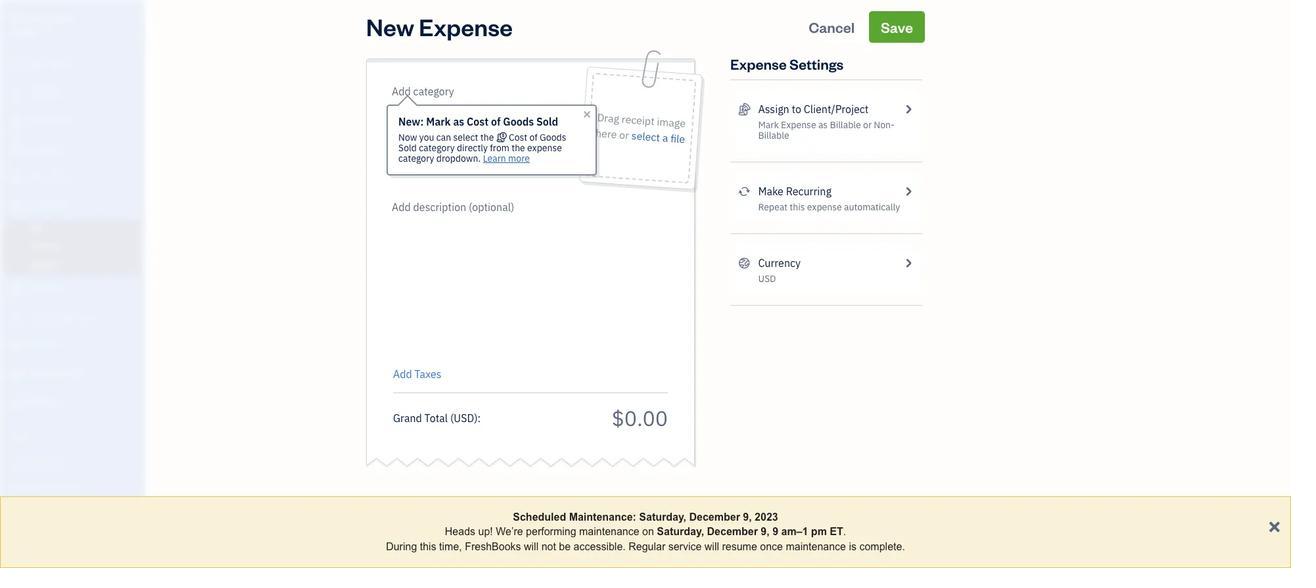 Task type: locate. For each thing, give the bounding box(es) containing it.
1 horizontal spatial or
[[863, 119, 872, 131]]

1 horizontal spatial usd
[[758, 273, 776, 285]]

1 horizontal spatial as
[[818, 119, 828, 131]]

expense inside mark expense as billable or non- billable
[[781, 119, 816, 131]]

1 vertical spatial 9,
[[761, 526, 770, 537]]

of up more
[[530, 131, 538, 143]]

billable down assign
[[758, 130, 789, 141]]

chevronright image for assign to client/project
[[902, 101, 914, 117]]

recurring
[[786, 185, 832, 198]]

9, left 2023
[[743, 511, 752, 523]]

0 vertical spatial goods
[[503, 115, 534, 128]]

et
[[830, 526, 843, 537]]

expense right from
[[527, 142, 562, 154]]

drag
[[597, 111, 620, 125]]

0 horizontal spatial 9,
[[743, 511, 752, 523]]

taxes
[[415, 367, 442, 381]]

maintenance down maintenance:
[[579, 526, 639, 537]]

category
[[419, 142, 455, 154], [398, 153, 434, 164]]

0 vertical spatial cost
[[467, 115, 489, 128]]

invoice image
[[9, 143, 24, 156]]

(
[[450, 411, 454, 424]]

bank connections link
[[3, 500, 141, 523]]

billable down client/project
[[830, 119, 861, 131]]

expense image
[[9, 200, 24, 213]]

new: mark as cost of goods sold
[[398, 115, 558, 128]]

1 vertical spatial sold
[[398, 142, 417, 154]]

1 horizontal spatial the
[[512, 142, 525, 154]]

new
[[366, 11, 414, 42], [11, 12, 30, 24]]

saturday,
[[639, 511, 686, 523], [657, 526, 704, 537]]

mark inside mark expense as billable or non- billable
[[758, 119, 779, 131]]

can
[[436, 131, 451, 143]]

during
[[386, 541, 417, 552]]

1 vertical spatial of
[[530, 131, 538, 143]]

expense down recurring
[[807, 201, 842, 213]]

members
[[32, 457, 67, 467]]

cancel button
[[797, 11, 867, 43]]

or inside drag receipt image here or
[[619, 128, 630, 142]]

1 horizontal spatial of
[[530, 131, 538, 143]]

cost
[[467, 115, 489, 128], [509, 131, 527, 143]]

select down receipt
[[631, 129, 661, 144]]

will right service
[[705, 541, 719, 552]]

1 horizontal spatial cost
[[509, 131, 527, 143]]

learn
[[483, 153, 506, 164]]

of
[[491, 115, 501, 128], [530, 131, 538, 143]]

1 vertical spatial goods
[[540, 131, 566, 143]]

cancel
[[809, 18, 855, 36]]

1 vertical spatial this
[[420, 541, 436, 552]]

the down new: mark as cost of goods sold
[[480, 131, 494, 143]]

as down assign to client/project
[[818, 119, 828, 131]]

will
[[524, 541, 539, 552], [705, 541, 719, 552]]

Date in MM/DD/YYYY format text field
[[393, 116, 479, 130]]

0 horizontal spatial new
[[11, 12, 30, 24]]

this inside scheduled maintenance: saturday, december 9, 2023 heads up! we're performing maintenance on saturday, december 9, 9 am–1 pm et . during this time, freshbooks will not be accessible. regular service will resume once maintenance is complete.
[[420, 541, 436, 552]]

bank
[[10, 506, 29, 516]]

services
[[47, 481, 79, 492]]

1 horizontal spatial maintenance
[[786, 541, 846, 552]]

1 will from the left
[[524, 541, 539, 552]]

0 vertical spatial this
[[790, 201, 805, 213]]

expense
[[419, 11, 513, 42], [730, 55, 787, 73], [781, 119, 816, 131]]

0 horizontal spatial billable
[[758, 130, 789, 141]]

select inside select a file
[[631, 129, 661, 144]]

1 horizontal spatial goods
[[540, 131, 566, 143]]

scheduled
[[513, 511, 566, 523]]

saturday, up service
[[657, 526, 704, 537]]

you
[[419, 131, 434, 143]]

and
[[32, 481, 46, 492]]

as
[[453, 115, 464, 128], [818, 119, 828, 131]]

select down new: mark as cost of goods sold
[[453, 131, 478, 143]]

×
[[1268, 513, 1281, 537]]

sold
[[536, 115, 558, 128], [398, 142, 417, 154]]

connections
[[30, 506, 77, 516]]

mark
[[426, 115, 451, 128], [758, 119, 779, 131]]

1 vertical spatial cost
[[509, 131, 527, 143]]

1 vertical spatial expense
[[807, 201, 842, 213]]

expense for mark expense as billable or non- billable
[[781, 119, 816, 131]]

chevronright image
[[902, 101, 914, 117], [902, 255, 914, 271]]

items and services link
[[3, 475, 141, 498]]

):
[[474, 411, 481, 424]]

this left time,
[[420, 541, 436, 552]]

cost up cost of goods sold category directly from the expense category dropdown.
[[467, 115, 489, 128]]

will left 'not'
[[524, 541, 539, 552]]

0 vertical spatial december
[[689, 511, 740, 523]]

0 horizontal spatial will
[[524, 541, 539, 552]]

maintenance
[[579, 526, 639, 537], [786, 541, 846, 552]]

1 horizontal spatial select
[[631, 129, 661, 144]]

chevronright image for currency
[[902, 255, 914, 271]]

new inside the new company owner
[[11, 12, 30, 24]]

1 chevronright image from the top
[[902, 101, 914, 117]]

0 vertical spatial maintenance
[[579, 526, 639, 537]]

1 horizontal spatial sold
[[536, 115, 558, 128]]

0 vertical spatial saturday,
[[639, 511, 686, 523]]

1 vertical spatial maintenance
[[786, 541, 846, 552]]

client image
[[9, 87, 24, 100]]

the right from
[[512, 142, 525, 154]]

or
[[863, 119, 872, 131], [619, 128, 630, 142]]

9, left 9
[[761, 526, 770, 537]]

0 vertical spatial chevronright image
[[902, 101, 914, 117]]

usd down currency
[[758, 273, 776, 285]]

service
[[668, 541, 702, 552]]

goods up from
[[503, 115, 534, 128]]

mark expense as billable or non- billable
[[758, 119, 895, 141]]

2 vertical spatial expense
[[781, 119, 816, 131]]

1 vertical spatial chevronright image
[[902, 255, 914, 271]]

0 horizontal spatial of
[[491, 115, 501, 128]]

cost up more
[[509, 131, 527, 143]]

refresh image
[[738, 183, 750, 199]]

accessible.
[[574, 541, 626, 552]]

1 horizontal spatial mark
[[758, 119, 779, 131]]

of inside cost of goods sold category directly from the expense category dropdown.
[[530, 131, 538, 143]]

1 vertical spatial december
[[707, 526, 758, 537]]

company
[[32, 12, 74, 24]]

Category text field
[[392, 83, 504, 99]]

or inside mark expense as billable or non- billable
[[863, 119, 872, 131]]

1 horizontal spatial will
[[705, 541, 719, 552]]

freshbooks
[[465, 541, 521, 552]]

category down date in mm/dd/yyyy format text field
[[419, 142, 455, 154]]

as up now you can select the
[[453, 115, 464, 128]]

0 horizontal spatial as
[[453, 115, 464, 128]]

2 chevronright image from the top
[[902, 255, 914, 271]]

1 horizontal spatial 9,
[[761, 526, 770, 537]]

0 vertical spatial expense
[[419, 11, 513, 42]]

assign to client/project
[[758, 103, 869, 116]]

0 horizontal spatial mark
[[426, 115, 451, 128]]

0 horizontal spatial sold
[[398, 142, 417, 154]]

goods left here
[[540, 131, 566, 143]]

billable
[[830, 119, 861, 131], [758, 130, 789, 141]]

now you can select the
[[398, 131, 496, 143]]

or right here
[[619, 128, 630, 142]]

new company owner
[[11, 12, 74, 37]]

repeat
[[758, 201, 788, 213]]

cost of goods sold category directly from the expense category dropdown.
[[398, 131, 566, 164]]

december
[[689, 511, 740, 523], [707, 526, 758, 537]]

1 vertical spatial usd
[[454, 411, 474, 424]]

of up from
[[491, 115, 501, 128]]

0 horizontal spatial maintenance
[[579, 526, 639, 537]]

learn more link
[[483, 153, 530, 164]]

expense for new expense
[[419, 11, 513, 42]]

1 horizontal spatial expense
[[807, 201, 842, 213]]

0 horizontal spatial this
[[420, 541, 436, 552]]

report image
[[9, 396, 24, 409]]

sold left you
[[398, 142, 417, 154]]

be
[[559, 541, 571, 552]]

maintenance down pm
[[786, 541, 846, 552]]

currencyandlanguage image
[[738, 255, 750, 271]]

0 vertical spatial usd
[[758, 273, 776, 285]]

receipt
[[622, 112, 655, 128]]

new expense
[[366, 11, 513, 42]]

here
[[595, 126, 618, 141]]

0 horizontal spatial expense
[[527, 142, 562, 154]]

this
[[790, 201, 805, 213], [420, 541, 436, 552]]

as inside mark expense as billable or non- billable
[[818, 119, 828, 131]]

heads
[[445, 526, 475, 537]]

0 vertical spatial expense
[[527, 142, 562, 154]]

maintenance:
[[569, 511, 636, 523]]

usd right total
[[454, 411, 474, 424]]

or left non-
[[863, 119, 872, 131]]

0 horizontal spatial or
[[619, 128, 630, 142]]

mark down assign
[[758, 119, 779, 131]]

0 horizontal spatial goods
[[503, 115, 534, 128]]

1 horizontal spatial new
[[366, 11, 414, 42]]

mark up can
[[426, 115, 451, 128]]

sold left close image
[[536, 115, 558, 128]]

saturday, up on
[[639, 511, 686, 523]]

0 horizontal spatial select
[[453, 131, 478, 143]]

this down make recurring
[[790, 201, 805, 213]]

non-
[[874, 119, 895, 131]]

make recurring
[[758, 185, 832, 198]]

complete.
[[860, 541, 905, 552]]



Task type: describe. For each thing, give the bounding box(es) containing it.
more
[[508, 153, 530, 164]]

we're
[[496, 526, 523, 537]]

make
[[758, 185, 784, 198]]

cost inside cost of goods sold category directly from the expense category dropdown.
[[509, 131, 527, 143]]

settings
[[790, 55, 844, 73]]

grand total ( usd ):
[[393, 411, 481, 424]]

9
[[773, 526, 778, 537]]

dashboard image
[[9, 59, 24, 72]]

assign
[[758, 103, 789, 116]]

1 vertical spatial expense
[[730, 55, 787, 73]]

total
[[424, 411, 448, 424]]

1 horizontal spatial billable
[[830, 119, 861, 131]]

learn more
[[483, 153, 530, 164]]

0 horizontal spatial usd
[[454, 411, 474, 424]]

regular
[[629, 541, 665, 552]]

chevronright image
[[902, 183, 914, 199]]

team
[[10, 457, 31, 467]]

add taxes button
[[393, 366, 442, 382]]

new for new expense
[[366, 11, 414, 42]]

owner
[[11, 26, 37, 37]]

2023
[[755, 511, 778, 523]]

0 vertical spatial 9,
[[743, 511, 752, 523]]

expense settings
[[730, 55, 844, 73]]

grand
[[393, 411, 422, 424]]

2 will from the left
[[705, 541, 719, 552]]

apps link
[[3, 427, 141, 450]]

image
[[657, 115, 686, 130]]

Amount (USD) text field
[[611, 404, 668, 432]]

expense inside cost of goods sold category directly from the expense category dropdown.
[[527, 142, 562, 154]]

team members
[[10, 457, 67, 467]]

client/project
[[804, 103, 869, 116]]

close image
[[582, 109, 592, 120]]

performing
[[526, 526, 576, 537]]

am–1
[[781, 526, 808, 537]]

items and services
[[10, 481, 79, 492]]

sold inside cost of goods sold category directly from the expense category dropdown.
[[398, 142, 417, 154]]

save
[[881, 18, 913, 36]]

1 vertical spatial saturday,
[[657, 526, 704, 537]]

1 horizontal spatial this
[[790, 201, 805, 213]]

× button
[[1268, 513, 1281, 537]]

add taxes
[[393, 367, 442, 381]]

currency
[[758, 256, 801, 270]]

estimate image
[[9, 115, 24, 128]]

as for cost
[[453, 115, 464, 128]]

0 vertical spatial of
[[491, 115, 501, 128]]

chart image
[[9, 367, 24, 381]]

from
[[490, 142, 509, 154]]

on
[[642, 526, 654, 537]]

once
[[760, 541, 783, 552]]

team members link
[[3, 451, 141, 474]]

payment image
[[9, 172, 24, 185]]

directly
[[457, 142, 488, 154]]

not
[[541, 541, 556, 552]]

expensesrebilling image
[[738, 101, 750, 117]]

select a file
[[631, 129, 686, 146]]

bank connections
[[10, 506, 77, 516]]

timer image
[[9, 311, 24, 324]]

time,
[[439, 541, 462, 552]]

.
[[843, 526, 846, 537]]

to
[[792, 103, 801, 116]]

main element
[[0, 0, 178, 568]]

Description text field
[[387, 199, 661, 357]]

drag receipt image here or
[[595, 111, 686, 142]]

resume
[[722, 541, 757, 552]]

× dialog
[[0, 496, 1291, 568]]

0 vertical spatial sold
[[536, 115, 558, 128]]

select a file button
[[631, 128, 686, 147]]

save button
[[869, 11, 925, 43]]

or for drag receipt image here or
[[619, 128, 630, 142]]

add
[[393, 367, 412, 381]]

as for billable
[[818, 119, 828, 131]]

goods inside cost of goods sold category directly from the expense category dropdown.
[[540, 131, 566, 143]]

now
[[398, 131, 417, 143]]

0 horizontal spatial the
[[480, 131, 494, 143]]

is
[[849, 541, 857, 552]]

pm
[[811, 526, 827, 537]]

category down now
[[398, 153, 434, 164]]

up!
[[478, 526, 493, 537]]

apps
[[10, 433, 29, 443]]

new for new company owner
[[11, 12, 30, 24]]

new:
[[398, 115, 424, 128]]

or for mark expense as billable or non- billable
[[863, 119, 872, 131]]

items
[[10, 481, 30, 492]]

money image
[[9, 339, 24, 352]]

file
[[670, 132, 686, 146]]

repeat this expense automatically
[[758, 201, 900, 213]]

dropdown.
[[436, 153, 481, 164]]

automatically
[[844, 201, 900, 213]]

project image
[[9, 283, 24, 296]]

a
[[662, 131, 669, 145]]

the inside cost of goods sold category directly from the expense category dropdown.
[[512, 142, 525, 154]]

scheduled maintenance: saturday, december 9, 2023 heads up! we're performing maintenance on saturday, december 9, 9 am–1 pm et . during this time, freshbooks will not be accessible. regular service will resume once maintenance is complete.
[[386, 511, 905, 552]]

0 horizontal spatial cost
[[467, 115, 489, 128]]



Task type: vqa. For each thing, say whether or not it's contained in the screenshot.
2nd payments
no



